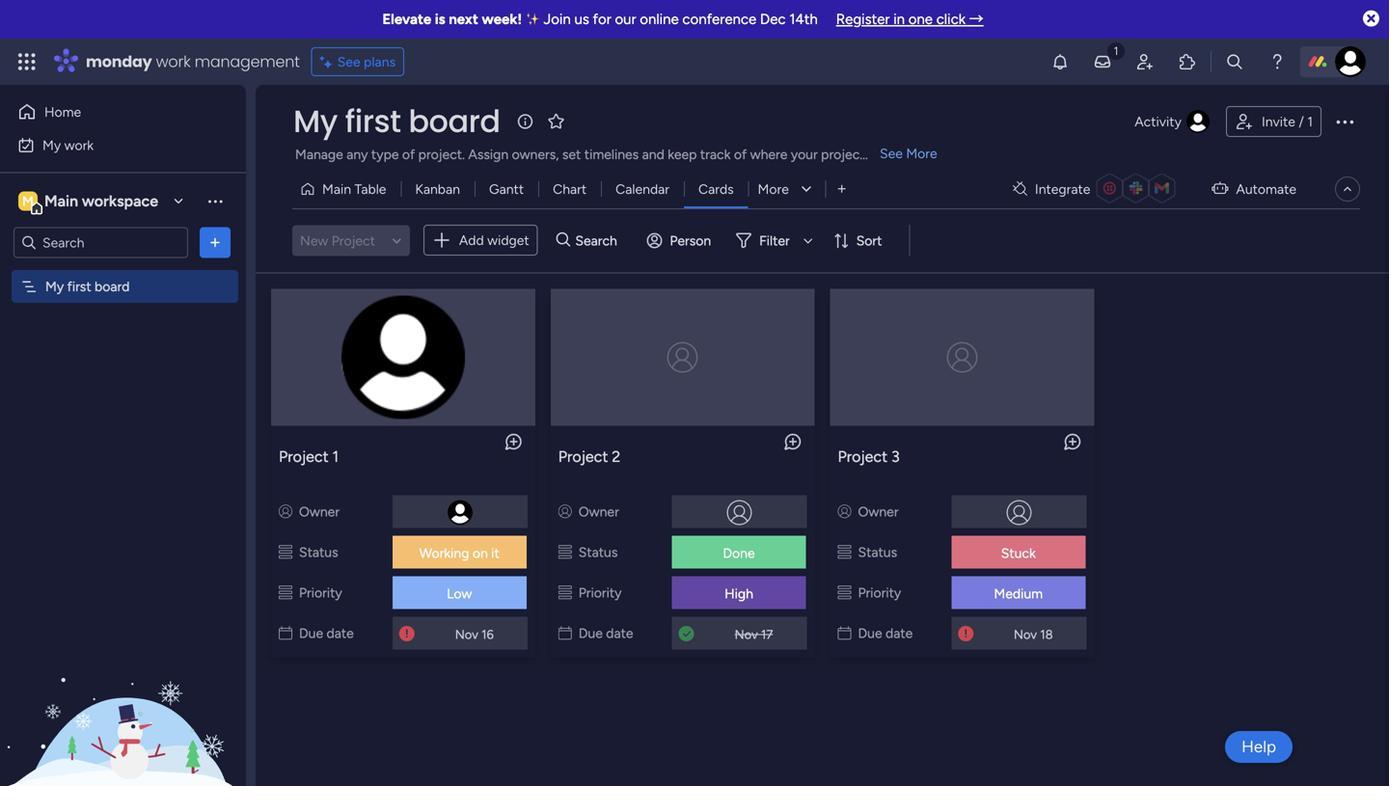 Task type: vqa. For each thing, say whether or not it's contained in the screenshot.
field
no



Task type: locate. For each thing, give the bounding box(es) containing it.
1 horizontal spatial more
[[906, 145, 937, 162]]

→
[[969, 11, 984, 28]]

it
[[491, 545, 500, 561]]

my first board list box
[[0, 266, 246, 563]]

my first board down search in workspace field
[[45, 278, 130, 295]]

Search in workspace field
[[41, 232, 161, 254]]

0 horizontal spatial work
[[64, 137, 94, 153]]

v2 status outline image for status
[[558, 544, 572, 560]]

due right v2 calendar view small outline icon on the right bottom of the page
[[858, 625, 882, 641]]

options image down workspace options icon
[[205, 233, 225, 252]]

2 horizontal spatial status
[[858, 544, 897, 560]]

3 date from the left
[[886, 625, 913, 641]]

1 vertical spatial my first board
[[45, 278, 130, 295]]

monday
[[86, 51, 152, 72]]

0 horizontal spatial 1
[[332, 448, 339, 466]]

status for 1
[[299, 544, 338, 560]]

due left v2 done deadline icon
[[579, 625, 603, 641]]

nov
[[455, 627, 478, 642], [735, 627, 758, 642], [1014, 627, 1037, 642]]

0 vertical spatial my first board
[[293, 100, 500, 143]]

1 v2 calendar view small outline image from the left
[[279, 625, 292, 641]]

1 dapulse person column image from the left
[[558, 504, 572, 520]]

my up manage
[[293, 100, 337, 143]]

project for project 2
[[558, 448, 608, 466]]

0 horizontal spatial card cover image image
[[284, 296, 522, 419]]

status
[[299, 544, 338, 560], [579, 544, 618, 560], [858, 544, 897, 560]]

owner down project 3
[[858, 504, 899, 520]]

3 priority from the left
[[858, 585, 901, 601]]

dapulse person column image down project 3
[[838, 504, 851, 520]]

dapulse person column image down project 2
[[558, 504, 572, 520]]

0 horizontal spatial status
[[299, 544, 338, 560]]

nov left 16
[[455, 627, 478, 642]]

week!
[[482, 11, 522, 28]]

2 v2 calendar view small outline image from the left
[[558, 625, 572, 641]]

2 horizontal spatial due
[[858, 625, 882, 641]]

board inside list box
[[95, 278, 130, 295]]

0 horizontal spatial project
[[279, 448, 329, 466]]

my first board
[[293, 100, 500, 143], [45, 278, 130, 295]]

my work button
[[12, 130, 207, 161]]

apps image
[[1178, 52, 1197, 71]]

board up 'project.'
[[408, 100, 500, 143]]

3 due date from the left
[[858, 625, 913, 641]]

filter button
[[728, 225, 820, 256]]

see
[[337, 54, 360, 70], [880, 145, 903, 162]]

help image
[[1268, 52, 1287, 71]]

first up the type
[[345, 100, 401, 143]]

main for main table
[[322, 181, 351, 197]]

My first board field
[[288, 100, 505, 143]]

1 vertical spatial 1
[[332, 448, 339, 466]]

2 horizontal spatial date
[[886, 625, 913, 641]]

add widget
[[459, 232, 529, 248]]

0 horizontal spatial due date
[[299, 625, 354, 641]]

status down project 2
[[579, 544, 618, 560]]

m
[[22, 193, 34, 209]]

0 horizontal spatial v2 calendar view small outline image
[[279, 625, 292, 641]]

project 2
[[558, 448, 621, 466]]

1 inside row group
[[332, 448, 339, 466]]

inbox image
[[1093, 52, 1112, 71]]

board
[[408, 100, 500, 143], [95, 278, 130, 295]]

work
[[156, 51, 191, 72], [64, 137, 94, 153]]

1 vertical spatial more
[[758, 181, 789, 197]]

0 vertical spatial v2 status outline image
[[558, 544, 572, 560]]

0 horizontal spatial priority
[[299, 585, 342, 601]]

1 date from the left
[[327, 625, 354, 641]]

v2 status outline image for medium
[[838, 585, 851, 601]]

date right v2 calendar view small outline icon on the right bottom of the page
[[886, 625, 913, 641]]

in
[[893, 11, 905, 28]]

gantt
[[489, 181, 524, 197]]

first down search in workspace field
[[67, 278, 91, 295]]

chart button
[[538, 174, 601, 205]]

see inside see plans button
[[337, 54, 360, 70]]

1 horizontal spatial priority
[[579, 585, 622, 601]]

1 horizontal spatial due
[[579, 625, 603, 641]]

3
[[891, 448, 900, 466]]

1 horizontal spatial john smith image
[[1335, 46, 1366, 77]]

table
[[354, 181, 386, 197]]

project 3
[[838, 448, 900, 466]]

3 nov from the left
[[1014, 627, 1037, 642]]

0 horizontal spatial due
[[299, 625, 323, 641]]

see left plans
[[337, 54, 360, 70]]

0 horizontal spatial my first board
[[45, 278, 130, 295]]

1 vertical spatial first
[[67, 278, 91, 295]]

1 project from the left
[[279, 448, 329, 466]]

project up dapulse person column image
[[279, 448, 329, 466]]

due date
[[299, 625, 354, 641], [579, 625, 633, 641], [858, 625, 913, 641]]

register in one click →
[[836, 11, 984, 28]]

work right the monday
[[156, 51, 191, 72]]

v2 status outline image for stuck
[[838, 544, 851, 560]]

1 horizontal spatial v2 calendar view small outline image
[[558, 625, 572, 641]]

of right track
[[734, 146, 747, 163]]

due date right v2 calendar view small outline icon on the right bottom of the page
[[858, 625, 913, 641]]

1 horizontal spatial status
[[579, 544, 618, 560]]

2 horizontal spatial priority
[[858, 585, 901, 601]]

collapse board header image
[[1340, 181, 1355, 197]]

main inside workspace selection element
[[44, 192, 78, 210]]

v2 status outline image
[[558, 544, 572, 560], [558, 585, 572, 601]]

project left 2
[[558, 448, 608, 466]]

0 horizontal spatial dapulse person column image
[[558, 504, 572, 520]]

sort
[[856, 232, 882, 249]]

2 horizontal spatial due date
[[858, 625, 913, 641]]

my inside my work "button"
[[42, 137, 61, 153]]

nov 16
[[455, 627, 494, 642]]

dapulse person column image
[[558, 504, 572, 520], [838, 504, 851, 520]]

main left table
[[322, 181, 351, 197]]

due date for 2
[[579, 625, 633, 641]]

manage
[[295, 146, 343, 163]]

1 due from the left
[[299, 625, 323, 641]]

main
[[322, 181, 351, 197], [44, 192, 78, 210]]

card cover image image for project 2
[[667, 342, 698, 373]]

1 horizontal spatial see
[[880, 145, 903, 162]]

1 status from the left
[[299, 544, 338, 560]]

0 horizontal spatial more
[[758, 181, 789, 197]]

v2 search image
[[556, 230, 570, 251]]

1 owner from the left
[[299, 504, 340, 520]]

gantt button
[[475, 174, 538, 205]]

16
[[481, 627, 494, 642]]

date
[[327, 625, 354, 641], [606, 625, 633, 641], [886, 625, 913, 641]]

2 horizontal spatial owner
[[858, 504, 899, 520]]

nov for project 3
[[1014, 627, 1037, 642]]

2 horizontal spatial nov
[[1014, 627, 1037, 642]]

more right project
[[906, 145, 937, 162]]

work down home
[[64, 137, 94, 153]]

calendar button
[[601, 174, 684, 205]]

of
[[402, 146, 415, 163], [734, 146, 747, 163]]

2 due date from the left
[[579, 625, 633, 641]]

0 vertical spatial work
[[156, 51, 191, 72]]

owner right dapulse person column image
[[299, 504, 340, 520]]

0 horizontal spatial nov
[[455, 627, 478, 642]]

person
[[670, 232, 711, 249]]

my down home
[[42, 137, 61, 153]]

1 horizontal spatial project
[[558, 448, 608, 466]]

1 horizontal spatial of
[[734, 146, 747, 163]]

of right the type
[[402, 146, 415, 163]]

0 vertical spatial john smith image
[[1335, 46, 1366, 77]]

0 horizontal spatial john smith image
[[445, 498, 474, 527]]

1 vertical spatial work
[[64, 137, 94, 153]]

conference
[[682, 11, 756, 28]]

owner down project 2
[[579, 504, 619, 520]]

1 horizontal spatial 1
[[1307, 113, 1313, 130]]

2 horizontal spatial project
[[838, 448, 888, 466]]

2 due from the left
[[579, 625, 603, 641]]

v2 calendar view small outline image for project 2
[[558, 625, 572, 641]]

0 vertical spatial options image
[[1333, 110, 1356, 133]]

working
[[419, 545, 469, 561]]

done
[[723, 545, 755, 561]]

status for 3
[[858, 544, 897, 560]]

v2 calendar view small outline image
[[838, 625, 851, 641]]

dapulse person column image
[[279, 504, 292, 520]]

invite members image
[[1135, 52, 1155, 71]]

1 horizontal spatial due date
[[579, 625, 633, 641]]

where
[[750, 146, 788, 163]]

3 owner from the left
[[858, 504, 899, 520]]

search everything image
[[1225, 52, 1244, 71]]

2 owner from the left
[[579, 504, 619, 520]]

project for project 3
[[838, 448, 888, 466]]

workspace image
[[18, 191, 38, 212]]

nov for project 2
[[735, 627, 758, 642]]

project
[[821, 146, 865, 163]]

nov 18
[[1014, 627, 1053, 642]]

2 date from the left
[[606, 625, 633, 641]]

see more
[[880, 145, 937, 162]]

dec
[[760, 11, 786, 28]]

0 vertical spatial 1
[[1307, 113, 1313, 130]]

john smith image
[[1335, 46, 1366, 77], [445, 498, 474, 527]]

more down where
[[758, 181, 789, 197]]

activity button
[[1127, 106, 1218, 137]]

2 dapulse person column image from the left
[[838, 504, 851, 520]]

dapulse person column image for project 2
[[558, 504, 572, 520]]

1 horizontal spatial owner
[[579, 504, 619, 520]]

0 vertical spatial more
[[906, 145, 937, 162]]

nov left 18
[[1014, 627, 1037, 642]]

first inside list box
[[67, 278, 91, 295]]

2 project from the left
[[558, 448, 608, 466]]

0 horizontal spatial board
[[95, 278, 130, 295]]

0 horizontal spatial of
[[402, 146, 415, 163]]

date left v2 done deadline icon
[[606, 625, 633, 641]]

1 horizontal spatial card cover image image
[[667, 342, 698, 373]]

priority for 2
[[579, 585, 622, 601]]

1 horizontal spatial nov
[[735, 627, 758, 642]]

card cover image image
[[284, 296, 522, 419], [667, 342, 698, 373], [947, 342, 978, 373]]

0 horizontal spatial see
[[337, 54, 360, 70]]

priority for 1
[[299, 585, 342, 601]]

status down project 1
[[299, 544, 338, 560]]

Search field
[[570, 227, 628, 254]]

john smith image up the working on it
[[445, 498, 474, 527]]

0 vertical spatial see
[[337, 54, 360, 70]]

v2 status outline image
[[279, 544, 292, 560], [838, 544, 851, 560], [279, 585, 292, 601], [838, 585, 851, 601]]

notifications image
[[1050, 52, 1070, 71]]

1 vertical spatial see
[[880, 145, 903, 162]]

first
[[345, 100, 401, 143], [67, 278, 91, 295]]

2 priority from the left
[[579, 585, 622, 601]]

low
[[447, 586, 472, 602]]

2 horizontal spatial card cover image image
[[947, 342, 978, 373]]

due for 1
[[299, 625, 323, 641]]

main inside button
[[322, 181, 351, 197]]

0 horizontal spatial main
[[44, 192, 78, 210]]

options image right /
[[1333, 110, 1356, 133]]

date for 3
[[886, 625, 913, 641]]

v2 calendar view small outline image
[[279, 625, 292, 641], [558, 625, 572, 641]]

options image
[[1333, 110, 1356, 133], [205, 233, 225, 252]]

0 horizontal spatial owner
[[299, 504, 340, 520]]

row group
[[263, 281, 1381, 673]]

1 horizontal spatial my first board
[[293, 100, 500, 143]]

select product image
[[17, 52, 37, 71]]

1 horizontal spatial main
[[322, 181, 351, 197]]

see right project
[[880, 145, 903, 162]]

v2 status outline image for low
[[279, 585, 292, 601]]

management
[[195, 51, 300, 72]]

0 vertical spatial board
[[408, 100, 500, 143]]

chart
[[553, 181, 587, 197]]

3 due from the left
[[858, 625, 882, 641]]

date for 1
[[327, 625, 354, 641]]

1 v2 status outline image from the top
[[558, 544, 572, 560]]

1 horizontal spatial dapulse person column image
[[838, 504, 851, 520]]

1 of from the left
[[402, 146, 415, 163]]

see inside see more link
[[880, 145, 903, 162]]

due
[[299, 625, 323, 641], [579, 625, 603, 641], [858, 625, 882, 641]]

2 status from the left
[[579, 544, 618, 560]]

add
[[459, 232, 484, 248]]

show board description image
[[514, 112, 537, 131]]

main table
[[322, 181, 386, 197]]

1 vertical spatial board
[[95, 278, 130, 295]]

due date left v2 overdue deadline image in the bottom left of the page
[[299, 625, 354, 641]]

my first board up the type
[[293, 100, 500, 143]]

due left v2 overdue deadline image in the bottom left of the page
[[299, 625, 323, 641]]

due date left v2 done deadline icon
[[579, 625, 633, 641]]

next
[[449, 11, 478, 28]]

nov left the 17
[[735, 627, 758, 642]]

status down project 3
[[858, 544, 897, 560]]

kanban button
[[401, 174, 475, 205]]

my inside my first board list box
[[45, 278, 64, 295]]

1 horizontal spatial work
[[156, 51, 191, 72]]

1 horizontal spatial board
[[408, 100, 500, 143]]

project left 3
[[838, 448, 888, 466]]

1 priority from the left
[[299, 585, 342, 601]]

board down search in workspace field
[[95, 278, 130, 295]]

more
[[906, 145, 937, 162], [758, 181, 789, 197]]

john smith image right help icon
[[1335, 46, 1366, 77]]

3 project from the left
[[838, 448, 888, 466]]

2 nov from the left
[[735, 627, 758, 642]]

1 due date from the left
[[299, 625, 354, 641]]

2 v2 status outline image from the top
[[558, 585, 572, 601]]

1 vertical spatial options image
[[205, 233, 225, 252]]

row group containing project 1
[[263, 281, 1381, 673]]

1 nov from the left
[[455, 627, 478, 642]]

priority
[[299, 585, 342, 601], [579, 585, 622, 601], [858, 585, 901, 601]]

my
[[293, 100, 337, 143], [42, 137, 61, 153], [45, 278, 64, 295]]

manage any type of project. assign owners, set timelines and keep track of where your project stands.
[[295, 146, 911, 163]]

calendar
[[616, 181, 669, 197]]

0 horizontal spatial first
[[67, 278, 91, 295]]

main table button
[[292, 174, 401, 205]]

main right 'workspace' image
[[44, 192, 78, 210]]

due date for 3
[[858, 625, 913, 641]]

and
[[642, 146, 664, 163]]

date left v2 overdue deadline image in the bottom left of the page
[[327, 625, 354, 641]]

0 vertical spatial first
[[345, 100, 401, 143]]

1 horizontal spatial date
[[606, 625, 633, 641]]

due date for 1
[[299, 625, 354, 641]]

my down search in workspace field
[[45, 278, 64, 295]]

3 status from the left
[[858, 544, 897, 560]]

option
[[0, 269, 246, 273]]

0 horizontal spatial date
[[327, 625, 354, 641]]

1 vertical spatial v2 status outline image
[[558, 585, 572, 601]]

work inside "button"
[[64, 137, 94, 153]]



Task type: describe. For each thing, give the bounding box(es) containing it.
cards
[[698, 181, 734, 197]]

status for 2
[[579, 544, 618, 560]]

kanban
[[415, 181, 460, 197]]

invite / 1
[[1262, 113, 1313, 130]]

set
[[562, 146, 581, 163]]

invite
[[1262, 113, 1295, 130]]

working on it
[[419, 545, 500, 561]]

1 horizontal spatial first
[[345, 100, 401, 143]]

automate
[[1236, 181, 1296, 197]]

v2 done deadline image
[[679, 625, 694, 643]]

autopilot image
[[1212, 176, 1228, 200]]

assign
[[468, 146, 509, 163]]

monday work management
[[86, 51, 300, 72]]

✨
[[526, 11, 540, 28]]

1 vertical spatial john smith image
[[445, 498, 474, 527]]

due for 2
[[579, 625, 603, 641]]

work for monday
[[156, 51, 191, 72]]

help button
[[1225, 731, 1293, 763]]

invite / 1 button
[[1226, 106, 1322, 137]]

integrate
[[1035, 181, 1090, 197]]

type
[[371, 146, 399, 163]]

for
[[593, 11, 611, 28]]

add widget button
[[423, 225, 538, 256]]

main for main workspace
[[44, 192, 78, 210]]

is
[[435, 11, 445, 28]]

18
[[1040, 627, 1053, 642]]

project 1
[[279, 448, 339, 466]]

register in one click → link
[[836, 11, 984, 28]]

owner for 2
[[579, 504, 619, 520]]

project for project 1
[[279, 448, 329, 466]]

us
[[574, 11, 589, 28]]

more button
[[748, 174, 825, 205]]

nov for project 1
[[455, 627, 478, 642]]

one
[[908, 11, 933, 28]]

owners,
[[512, 146, 559, 163]]

add view image
[[838, 182, 846, 196]]

your
[[791, 146, 818, 163]]

v2 status outline image for priority
[[558, 585, 572, 601]]

1 image
[[1107, 40, 1125, 61]]

high
[[725, 586, 753, 602]]

1 horizontal spatial options image
[[1333, 110, 1356, 133]]

see plans
[[337, 54, 396, 70]]

home button
[[12, 96, 207, 127]]

keep
[[668, 146, 697, 163]]

owner for 1
[[299, 504, 340, 520]]

nov 17
[[735, 627, 773, 642]]

workspace selection element
[[18, 190, 161, 215]]

on
[[473, 545, 488, 561]]

person button
[[639, 225, 723, 256]]

see for see plans
[[337, 54, 360, 70]]

track
[[700, 146, 731, 163]]

due for 3
[[858, 625, 882, 641]]

2
[[612, 448, 621, 466]]

help
[[1242, 737, 1276, 757]]

lottie animation image
[[0, 591, 246, 786]]

see plans button
[[311, 47, 404, 76]]

our
[[615, 11, 636, 28]]

plans
[[364, 54, 396, 70]]

dapulse person column image for project 3
[[838, 504, 851, 520]]

filter
[[759, 232, 790, 249]]

click
[[936, 11, 966, 28]]

join
[[544, 11, 571, 28]]

2 of from the left
[[734, 146, 747, 163]]

home
[[44, 104, 81, 120]]

lottie animation element
[[0, 591, 246, 786]]

register
[[836, 11, 890, 28]]

elevate
[[382, 11, 431, 28]]

medium
[[994, 586, 1043, 602]]

cards button
[[684, 174, 748, 205]]

date for 2
[[606, 625, 633, 641]]

workspace
[[82, 192, 158, 210]]

17
[[761, 627, 773, 642]]

v2 calendar view small outline image for project 1
[[279, 625, 292, 641]]

my work
[[42, 137, 94, 153]]

see for see more
[[880, 145, 903, 162]]

arrow down image
[[797, 229, 820, 252]]

widget
[[487, 232, 529, 248]]

my first board inside my first board list box
[[45, 278, 130, 295]]

card cover image image for project 3
[[947, 342, 978, 373]]

priority for 3
[[858, 585, 901, 601]]

v2 status outline image for working on it
[[279, 544, 292, 560]]

main workspace
[[44, 192, 158, 210]]

1 inside button
[[1307, 113, 1313, 130]]

sort button
[[825, 225, 894, 256]]

owner for 3
[[858, 504, 899, 520]]

v2 overdue deadline image
[[958, 625, 974, 643]]

v2 overdue deadline image
[[399, 625, 415, 643]]

dapulse integrations image
[[1013, 182, 1027, 196]]

online
[[640, 11, 679, 28]]

stuck
[[1001, 545, 1036, 561]]

any
[[347, 146, 368, 163]]

workspace options image
[[205, 191, 225, 211]]

stands.
[[868, 146, 911, 163]]

activity
[[1135, 113, 1182, 130]]

work for my
[[64, 137, 94, 153]]

more inside button
[[758, 181, 789, 197]]

timelines
[[584, 146, 639, 163]]

add to favorites image
[[547, 111, 566, 131]]

0 horizontal spatial options image
[[205, 233, 225, 252]]

/
[[1299, 113, 1304, 130]]

project.
[[418, 146, 465, 163]]

14th
[[789, 11, 818, 28]]

elevate is next week! ✨ join us for our online conference dec 14th
[[382, 11, 818, 28]]



